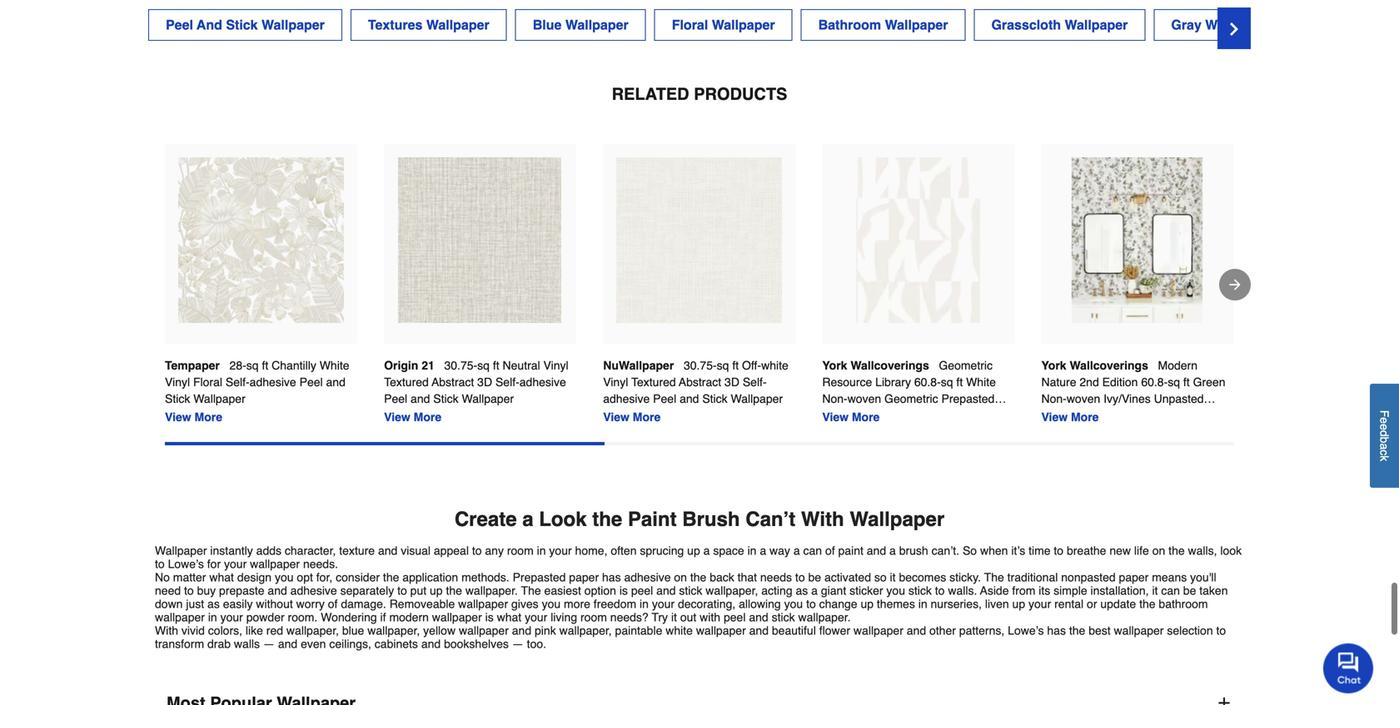 Task type: describe. For each thing, give the bounding box(es) containing it.
gray wallpaper
[[1171, 17, 1269, 32]]

wallpaper inside peel and stick wallpaper button
[[262, 17, 325, 32]]

to right 'needs'
[[795, 571, 805, 584]]

drab
[[207, 637, 231, 651]]

related products
[[612, 84, 787, 104]]

view for modern nature 2nd edition 60.8-sq ft green non-woven ivy/vines unpasted wallpaper
[[1042, 411, 1068, 424]]

woven inside the modern nature 2nd edition 60.8-sq ft green non-woven ivy/vines unpasted wallpaper
[[1067, 392, 1101, 406]]

0 vertical spatial on
[[1153, 544, 1166, 558]]

1 vertical spatial what
[[497, 611, 522, 624]]

paint
[[628, 508, 677, 531]]

your right for
[[224, 558, 247, 571]]

non- inside 'geometric resource library 60.8-sq ft white non-woven geometric prepasted water activated paste wallpaper'
[[822, 392, 848, 406]]

view more button for 30.75-sq ft neutral vinyl textured abstract 3d self-adhesive peel and stick wallpaper
[[384, 409, 442, 426]]

more for peel
[[633, 411, 661, 424]]

colors,
[[208, 624, 242, 637]]

sticky.
[[950, 571, 981, 584]]

to left buy on the bottom of page
[[184, 584, 194, 598]]

wallpaper inside 30.75-sq ft off-white vinyl textured abstract 3d self- adhesive peel and stick wallpaper
[[731, 392, 783, 406]]

from
[[1012, 584, 1036, 598]]

view more button for modern nature 2nd edition 60.8-sq ft green non-woven ivy/vines unpasted wallpaper
[[1042, 409, 1099, 426]]

3d inside 30.75-sq ft off-white vinyl textured abstract 3d self- adhesive peel and stick wallpaper
[[725, 376, 740, 389]]

easily
[[223, 598, 253, 611]]

aside
[[980, 584, 1009, 598]]

any
[[485, 544, 504, 558]]

white inside wallpaper instantly adds character, texture and visual appeal to any room in your home, often sprucing up a space in a way a can of paint and a brush can't. so when it's time to breathe new life on the walls, look to lowe's for your wallpaper needs. no matter what design you opt for, consider the application methods. prepasted paper has adhesive on the back that needs to be activated so it becomes sticky. the traditional nonpasted paper means you'll need to buy prepaste and adhesive separately to put up the wallpaper. the easiest option is peel and stick wallpaper, acting as a giant sticker you stick to walls. aside from its simple installation, it can be taken down just as easily without worry of damage. removeable wallpaper gives you more freedom in your decorating, allowing you to change up themes in nurseries, liven up your rental or update the bathroom wallpaper in your powder room. wondering if modern wallpaper is what your living room needs? try it out with peel and stick wallpaper. with vivid colors, like red wallpaper, blue wallpaper, yellow wallpaper and pink wallpaper, paintable white wallpaper and beautiful flower wallpaper and other patterns, lowe's has the best wallpaper selection to transform drab walls — and even ceilings, cabinets and bookshelves — too.
[[666, 624, 693, 637]]

wallpaper inside gray wallpaper button
[[1206, 17, 1269, 32]]

visual
[[401, 544, 431, 558]]

bathroom
[[818, 17, 881, 32]]

traditional
[[1008, 571, 1058, 584]]

neutral
[[503, 359, 540, 372]]

more for unpasted
[[1071, 411, 1099, 424]]

view more button for 30.75-sq ft off-white vinyl textured abstract 3d self- adhesive peel and stick wallpaper
[[603, 409, 661, 426]]

1 horizontal spatial wallpaper.
[[798, 611, 851, 624]]

york wallcoverings for library
[[822, 359, 929, 372]]

self- inside '30.75-sq ft neutral vinyl textured abstract 3d self-adhesive peel and stick wallpaper'
[[496, 376, 520, 389]]

sq for self-
[[246, 359, 259, 372]]

a left way
[[760, 544, 766, 558]]

2 horizontal spatial it
[[1152, 584, 1158, 598]]

28-sq ft chantilly white vinyl floral self-adhesive peel and stick wallpaper image
[[178, 157, 344, 323]]

bathroom wallpaper button
[[801, 9, 966, 41]]

view more for 30.75-sq ft off-white vinyl textured abstract 3d self- adhesive peel and stick wallpaper
[[603, 411, 661, 424]]

consider
[[336, 571, 380, 584]]

to left giant
[[806, 598, 816, 611]]

2 e from the top
[[1378, 424, 1391, 431]]

up left themes
[[861, 598, 874, 611]]

your up too.
[[525, 611, 548, 624]]

your left out
[[652, 598, 675, 611]]

to up need
[[155, 558, 165, 571]]

patterns,
[[959, 624, 1005, 637]]

you left more
[[542, 598, 561, 611]]

need
[[155, 584, 181, 598]]

wallpaper instantly adds character, texture and visual appeal to any room in your home, often sprucing up a space in a way a can of paint and a brush can't. so when it's time to breathe new life on the walls, look to lowe's for your wallpaper needs. no matter what design you opt for, consider the application methods. prepasted paper has adhesive on the back that needs to be activated so it becomes sticky. the traditional nonpasted paper means you'll need to buy prepaste and adhesive separately to put up the wallpaper. the easiest option is peel and stick wallpaper, acting as a giant sticker you stick to walls. aside from its simple installation, it can be taken down just as easily without worry of damage. removeable wallpaper gives you more freedom in your decorating, allowing you to change up themes in nurseries, liven up your rental or update the bathroom wallpaper in your powder room. wondering if modern wallpaper is what your living room needs? try it out with peel and stick wallpaper. with vivid colors, like red wallpaper, blue wallpaper, yellow wallpaper and pink wallpaper, paintable white wallpaper and beautiful flower wallpaper and other patterns, lowe's has the best wallpaper selection to transform drab walls — and even ceilings, cabinets and bookshelves — too.
[[155, 544, 1242, 651]]

wallpaper inside textures wallpaper button
[[426, 17, 490, 32]]

0 horizontal spatial room
[[507, 544, 534, 558]]

0 horizontal spatial the
[[521, 584, 541, 598]]

modern nature 2nd edition 60.8-sq ft green non-woven ivy/vines unpasted wallpaper
[[1042, 359, 1226, 422]]

vinyl inside '30.75-sq ft neutral vinyl textured abstract 3d self-adhesive peel and stick wallpaper'
[[544, 359, 569, 372]]

1 horizontal spatial be
[[1183, 584, 1196, 598]]

you right sticker
[[887, 584, 905, 598]]

abstract inside 30.75-sq ft off-white vinyl textured abstract 3d self- adhesive peel and stick wallpaper
[[679, 376, 721, 389]]

1 e from the top
[[1378, 418, 1391, 424]]

paint
[[838, 544, 864, 558]]

ft for off-
[[732, 359, 739, 372]]

1 vertical spatial can
[[1161, 584, 1180, 598]]

ceilings,
[[329, 637, 371, 651]]

stick inside '30.75-sq ft neutral vinyl textured abstract 3d self-adhesive peel and stick wallpaper'
[[433, 392, 459, 406]]

0 horizontal spatial it
[[671, 611, 677, 624]]

0 horizontal spatial has
[[602, 571, 621, 584]]

1 vertical spatial on
[[674, 571, 687, 584]]

wallcoverings for 2nd
[[1070, 359, 1149, 372]]

like
[[246, 624, 263, 637]]

a left look
[[522, 508, 534, 531]]

the up home,
[[592, 508, 622, 531]]

1 paper from the left
[[569, 571, 599, 584]]

peel inside '30.75-sq ft neutral vinyl textured abstract 3d self-adhesive peel and stick wallpaper'
[[384, 392, 407, 406]]

tempaper
[[165, 359, 220, 372]]

green
[[1193, 376, 1226, 389]]

view more for modern nature 2nd edition 60.8-sq ft green non-woven ivy/vines unpasted wallpaper
[[1042, 411, 1099, 424]]

bathroom
[[1159, 598, 1208, 611]]

cabinets
[[375, 637, 418, 651]]

bathroom wallpaper
[[818, 17, 948, 32]]

1 vertical spatial has
[[1047, 624, 1066, 637]]

in right just
[[208, 611, 217, 624]]

60.8- inside 'geometric resource library 60.8-sq ft white non-woven geometric prepasted water activated paste wallpaper'
[[914, 376, 941, 389]]

rental
[[1055, 598, 1084, 611]]

new
[[1110, 544, 1131, 558]]

b
[[1378, 437, 1391, 444]]

peel inside 30.75-sq ft off-white vinyl textured abstract 3d self- adhesive peel and stick wallpaper
[[653, 392, 677, 406]]

unpasted
[[1154, 392, 1204, 406]]

in down becomes
[[919, 598, 928, 611]]

geometric resource library 60.8-sq ft white non-woven geometric prepasted water activated paste wallpaper
[[822, 359, 996, 422]]

best
[[1089, 624, 1111, 637]]

wondering
[[321, 611, 377, 624]]

non- inside the modern nature 2nd edition 60.8-sq ft green non-woven ivy/vines unpasted wallpaper
[[1042, 392, 1067, 406]]

k
[[1378, 456, 1391, 462]]

so
[[875, 571, 887, 584]]

adhesive down the needs.
[[290, 584, 337, 598]]

if
[[380, 611, 386, 624]]

0 vertical spatial geometric
[[939, 359, 993, 372]]

wallpaper down methods. prepasted
[[458, 598, 508, 611]]

1 vertical spatial is
[[485, 611, 494, 624]]

grasscloth wallpaper button
[[974, 9, 1146, 41]]

create a look the paint brush can't with wallpaper
[[455, 508, 945, 531]]

60.8- inside the modern nature 2nd edition 60.8-sq ft green non-woven ivy/vines unpasted wallpaper
[[1141, 376, 1168, 389]]

character,
[[285, 544, 336, 558]]

look
[[1221, 544, 1242, 558]]

floral wallpaper button
[[654, 9, 793, 41]]

a left giant
[[811, 584, 818, 598]]

0 horizontal spatial peel
[[631, 584, 653, 598]]

without
[[256, 598, 293, 611]]

when
[[980, 544, 1008, 558]]

wallpaper inside the modern nature 2nd edition 60.8-sq ft green non-woven ivy/vines unpasted wallpaper
[[1042, 409, 1094, 422]]

0 horizontal spatial as
[[207, 598, 220, 611]]

resource
[[822, 376, 872, 389]]

peel inside button
[[166, 17, 193, 32]]

often
[[611, 544, 637, 558]]

easiest
[[544, 584, 581, 598]]

so
[[963, 544, 977, 558]]

1 — from the left
[[263, 637, 275, 651]]

peel and stick wallpaper
[[166, 17, 325, 32]]

2 paper from the left
[[1119, 571, 1149, 584]]

textured inside '30.75-sq ft neutral vinyl textured abstract 3d self-adhesive peel and stick wallpaper'
[[384, 376, 429, 389]]

or
[[1087, 598, 1097, 611]]

c
[[1378, 450, 1391, 456]]

2nd
[[1080, 376, 1099, 389]]

products
[[694, 84, 787, 104]]

to left any
[[472, 544, 482, 558]]

1 horizontal spatial it
[[890, 571, 896, 584]]

your left home,
[[549, 544, 572, 558]]

paste
[[907, 409, 937, 422]]

and inside '30.75-sq ft neutral vinyl textured abstract 3d self-adhesive peel and stick wallpaper'
[[411, 392, 430, 406]]

themes
[[877, 598, 915, 611]]

textured inside 30.75-sq ft off-white vinyl textured abstract 3d self- adhesive peel and stick wallpaper
[[631, 376, 676, 389]]

up right sprucing
[[687, 544, 700, 558]]

adds
[[256, 544, 282, 558]]

1 vertical spatial peel
[[724, 611, 746, 624]]

update
[[1101, 598, 1136, 611]]

change
[[819, 598, 858, 611]]

look
[[539, 508, 587, 531]]

the left put
[[383, 571, 399, 584]]

a right way
[[794, 544, 800, 558]]

pink
[[535, 624, 556, 637]]

1 horizontal spatial the
[[984, 571, 1004, 584]]

library
[[876, 376, 911, 389]]

view for 28-sq ft chantilly white vinyl floral self-adhesive peel and stick wallpaper
[[165, 411, 191, 424]]

a left brush
[[890, 544, 896, 558]]

texture
[[339, 544, 375, 558]]

application
[[403, 571, 458, 584]]

view for 30.75-sq ft off-white vinyl textured abstract 3d self- adhesive peel and stick wallpaper
[[603, 411, 630, 424]]

floral inside 28-sq ft chantilly white vinyl floral self-adhesive peel and stick wallpaper
[[193, 376, 222, 389]]

other
[[930, 624, 956, 637]]

out
[[680, 611, 697, 624]]

chat invite button image
[[1324, 643, 1374, 694]]

your left like
[[220, 611, 243, 624]]

for,
[[316, 571, 333, 584]]

with
[[700, 611, 721, 624]]

edition
[[1103, 376, 1138, 389]]

sprucing
[[640, 544, 684, 558]]

more for stick
[[195, 411, 222, 424]]

wallpaper inside '30.75-sq ft neutral vinyl textured abstract 3d self-adhesive peel and stick wallpaper'
[[462, 392, 514, 406]]

view more button for 28-sq ft chantilly white vinyl floral self-adhesive peel and stick wallpaper
[[165, 409, 222, 426]]

methods. prepasted
[[462, 571, 566, 584]]

design
[[237, 571, 272, 584]]

textures wallpaper
[[368, 17, 490, 32]]

blue wallpaper
[[533, 17, 629, 32]]

textures
[[368, 17, 423, 32]]

ft for chantilly
[[262, 359, 268, 372]]

blue wallpaper button
[[515, 9, 646, 41]]

gray wallpaper button
[[1154, 9, 1286, 41]]

can't
[[746, 508, 796, 531]]

sq inside the modern nature 2nd edition 60.8-sq ft green non-woven ivy/vines unpasted wallpaper
[[1168, 376, 1180, 389]]

view more for geometric resource library 60.8-sq ft white non-woven geometric prepasted water activated paste wallpaper
[[822, 411, 880, 424]]

origin
[[384, 359, 418, 372]]



Task type: vqa. For each thing, say whether or not it's contained in the screenshot.
the bottommost home
no



Task type: locate. For each thing, give the bounding box(es) containing it.
2 3d from the left
[[725, 376, 740, 389]]

you left opt
[[275, 571, 294, 584]]

the left walls,
[[1169, 544, 1185, 558]]

white inside 'geometric resource library 60.8-sq ft white non-woven geometric prepasted water activated paste wallpaper'
[[966, 376, 996, 389]]

the left best
[[1069, 624, 1086, 637]]

geometric resource library 60.8-sq ft white non-woven geometric prepasted water activated paste wallpaper image
[[836, 157, 1002, 323]]

has down rental
[[1047, 624, 1066, 637]]

1 horizontal spatial what
[[497, 611, 522, 624]]

in down look
[[537, 544, 546, 558]]

1 vertical spatial white
[[966, 376, 996, 389]]

60.8-
[[914, 376, 941, 389], [1141, 376, 1168, 389]]

adhesive down sprucing
[[624, 571, 671, 584]]

0 vertical spatial is
[[620, 584, 628, 598]]

1 vertical spatial lowe's
[[1008, 624, 1044, 637]]

view for 30.75-sq ft neutral vinyl textured abstract 3d self-adhesive peel and stick wallpaper
[[384, 411, 410, 424]]

wallpaper down decorating,
[[696, 624, 746, 637]]

can right way
[[803, 544, 822, 558]]

1 york from the left
[[822, 359, 847, 372]]

grasscloth
[[992, 17, 1061, 32]]

30.75-sq ft neutral vinyl textured abstract 3d self-adhesive peel and stick wallpaper image
[[397, 157, 563, 323]]

of left paint
[[825, 544, 835, 558]]

to left put
[[397, 584, 407, 598]]

be
[[808, 571, 821, 584], [1183, 584, 1196, 598]]

1 non- from the left
[[822, 392, 848, 406]]

1 vertical spatial floral
[[193, 376, 222, 389]]

your down the traditional
[[1029, 598, 1051, 611]]

1 horizontal spatial vinyl
[[544, 359, 569, 372]]

30.75- inside 30.75-sq ft off-white vinyl textured abstract 3d self- adhesive peel and stick wallpaper
[[684, 359, 717, 372]]

1 horizontal spatial of
[[825, 544, 835, 558]]

5 more from the left
[[1071, 411, 1099, 424]]

3 view more button from the left
[[603, 409, 661, 426]]

1 woven from the left
[[848, 392, 881, 406]]

view more for 28-sq ft chantilly white vinyl floral self-adhesive peel and stick wallpaper
[[165, 411, 222, 424]]

you up beautiful
[[784, 598, 803, 611]]

view more for 30.75-sq ft neutral vinyl textured abstract 3d self-adhesive peel and stick wallpaper
[[384, 411, 442, 424]]

5 view more button from the left
[[1042, 409, 1099, 426]]

the right update
[[1140, 598, 1156, 611]]

a inside f e e d b a c k button
[[1378, 444, 1391, 450]]

ft inside 'geometric resource library 60.8-sq ft white non-woven geometric prepasted water activated paste wallpaper'
[[957, 376, 963, 389]]

e up 'b'
[[1378, 424, 1391, 431]]

geometric up the prepasted
[[939, 359, 993, 372]]

0 vertical spatial of
[[825, 544, 835, 558]]

damage.
[[341, 598, 386, 611]]

peel
[[631, 584, 653, 598], [724, 611, 746, 624]]

1 30.75- from the left
[[444, 359, 477, 372]]

and inside 28-sq ft chantilly white vinyl floral self-adhesive peel and stick wallpaper
[[326, 376, 346, 389]]

1 horizontal spatial york wallcoverings
[[1042, 359, 1149, 372]]

geometric up paste
[[885, 392, 938, 406]]

it left bathroom
[[1152, 584, 1158, 598]]

adhesive
[[250, 376, 296, 389], [520, 376, 566, 389], [603, 392, 650, 406], [624, 571, 671, 584], [290, 584, 337, 598]]

a left space
[[704, 544, 710, 558]]

1 vertical spatial room
[[581, 611, 607, 624]]

grasscloth wallpaper
[[992, 17, 1128, 32]]

2 stick from the left
[[433, 392, 459, 406]]

1 horizontal spatial peel
[[724, 611, 746, 624]]

1 horizontal spatial geometric
[[939, 359, 993, 372]]

0 horizontal spatial self-
[[226, 376, 250, 389]]

view more down 'nature' at the bottom right of page
[[1042, 411, 1099, 424]]

with inside wallpaper instantly adds character, texture and visual appeal to any room in your home, often sprucing up a space in a way a can of paint and a brush can't. so when it's time to breathe new life on the walls, look to lowe's for your wallpaper needs. no matter what design you opt for, consider the application methods. prepasted paper has adhesive on the back that needs to be activated so it becomes sticky. the traditional nonpasted paper means you'll need to buy prepaste and adhesive separately to put up the wallpaper. the easiest option is peel and stick wallpaper, acting as a giant sticker you stick to walls. aside from its simple installation, it can be taken down just as easily without worry of damage. removeable wallpaper gives you more freedom in your decorating, allowing you to change up themes in nurseries, liven up your rental or update the bathroom wallpaper in your powder room. wondering if modern wallpaper is what your living room needs? try it out with peel and stick wallpaper. with vivid colors, like red wallpaper, blue wallpaper, yellow wallpaper and pink wallpaper, paintable white wallpaper and beautiful flower wallpaper and other patterns, lowe's has the best wallpaper selection to transform drab walls — and even ceilings, cabinets and bookshelves — too.
[[155, 624, 178, 637]]

white inside 28-sq ft chantilly white vinyl floral self-adhesive peel and stick wallpaper
[[320, 359, 349, 372]]

up right liven
[[1012, 598, 1025, 611]]

activated
[[825, 571, 871, 584]]

nature
[[1042, 376, 1077, 389]]

textured
[[384, 376, 429, 389], [631, 376, 676, 389]]

0 horizontal spatial 30.75-
[[444, 359, 477, 372]]

abstract inside '30.75-sq ft neutral vinyl textured abstract 3d self-adhesive peel and stick wallpaper'
[[432, 376, 474, 389]]

0 vertical spatial white
[[320, 359, 349, 372]]

self- inside 30.75-sq ft off-white vinyl textured abstract 3d self- adhesive peel and stick wallpaper
[[743, 376, 767, 389]]

sq for abstract
[[717, 359, 729, 372]]

view more button down 'nature' at the bottom right of page
[[1042, 409, 1099, 426]]

sq
[[246, 359, 259, 372], [477, 359, 490, 372], [717, 359, 729, 372], [941, 376, 953, 389], [1168, 376, 1180, 389]]

wallpaper inside floral wallpaper button
[[712, 17, 775, 32]]

ft left neutral
[[493, 359, 499, 372]]

2 view from the left
[[384, 411, 410, 424]]

sq up the prepasted
[[941, 376, 953, 389]]

ft inside 28-sq ft chantilly white vinyl floral self-adhesive peel and stick wallpaper
[[262, 359, 268, 372]]

self-
[[226, 376, 250, 389], [496, 376, 520, 389], [743, 376, 767, 389]]

wallpaper up without
[[250, 558, 300, 571]]

0 vertical spatial what
[[209, 571, 234, 584]]

wallpaper right "yellow"
[[459, 624, 509, 637]]

d
[[1378, 431, 1391, 437]]

has
[[602, 571, 621, 584], [1047, 624, 1066, 637]]

ivy/vines
[[1104, 392, 1151, 406]]

white inside 30.75-sq ft off-white vinyl textured abstract 3d self- adhesive peel and stick wallpaper
[[761, 359, 789, 372]]

30.75- right 21
[[444, 359, 477, 372]]

sq inside 30.75-sq ft off-white vinyl textured abstract 3d self- adhesive peel and stick wallpaper
[[717, 359, 729, 372]]

removeable
[[390, 598, 455, 611]]

1 self- from the left
[[226, 376, 250, 389]]

breathe
[[1067, 544, 1107, 558]]

york for modern nature 2nd edition 60.8-sq ft green non-woven ivy/vines unpasted wallpaper
[[1042, 359, 1067, 372]]

can left "you'll"
[[1161, 584, 1180, 598]]

walls,
[[1188, 544, 1217, 558]]

white up the prepasted
[[966, 376, 996, 389]]

with
[[801, 508, 844, 531], [155, 624, 178, 637]]

view more down nuwallpaper
[[603, 411, 661, 424]]

0 horizontal spatial 60.8-
[[914, 376, 941, 389]]

up right put
[[430, 584, 443, 598]]

plus image
[[1216, 695, 1233, 706]]

ft inside 30.75-sq ft off-white vinyl textured abstract 3d self- adhesive peel and stick wallpaper
[[732, 359, 739, 372]]

wallpaper up transform
[[155, 611, 205, 624]]

view down resource
[[822, 411, 849, 424]]

vivid
[[181, 624, 205, 637]]

0 horizontal spatial white
[[320, 359, 349, 372]]

be left activated
[[808, 571, 821, 584]]

modern nature 2nd edition 60.8-sq ft green non-woven ivy/vines unpasted wallpaper image
[[1055, 157, 1221, 323]]

30.75- inside '30.75-sq ft neutral vinyl textured abstract 3d self-adhesive peel and stick wallpaper'
[[444, 359, 477, 372]]

1 vertical spatial of
[[328, 598, 338, 611]]

needs.
[[303, 558, 338, 571]]

0 horizontal spatial york wallcoverings
[[822, 359, 929, 372]]

gives
[[511, 598, 539, 611]]

to right time
[[1054, 544, 1064, 558]]

paper
[[569, 571, 599, 584], [1119, 571, 1149, 584]]

more down the tempaper
[[195, 411, 222, 424]]

simple
[[1054, 584, 1088, 598]]

30.75- for 3d
[[444, 359, 477, 372]]

1 horizontal spatial stick
[[433, 392, 459, 406]]

2 non- from the left
[[1042, 392, 1067, 406]]

life
[[1134, 544, 1149, 558]]

1 horizontal spatial as
[[796, 584, 808, 598]]

1 horizontal spatial 30.75-
[[684, 359, 717, 372]]

1 horizontal spatial non-
[[1042, 392, 1067, 406]]

1 more from the left
[[195, 411, 222, 424]]

sq inside 'geometric resource library 60.8-sq ft white non-woven geometric prepasted water activated paste wallpaper'
[[941, 376, 953, 389]]

0 horizontal spatial wallcoverings
[[851, 359, 929, 372]]

it left out
[[671, 611, 677, 624]]

4 more from the left
[[852, 411, 880, 424]]

view down the tempaper
[[165, 411, 191, 424]]

york for geometric resource library 60.8-sq ft white non-woven geometric prepasted water activated paste wallpaper
[[822, 359, 847, 372]]

york wallcoverings for 2nd
[[1042, 359, 1149, 372]]

to left walls.
[[935, 584, 945, 598]]

1 horizontal spatial wallcoverings
[[1070, 359, 1149, 372]]

vinyl for 30.75-sq ft off-white vinyl textured abstract 3d self- adhesive peel and stick wallpaper
[[603, 376, 628, 389]]

lowe's down liven
[[1008, 624, 1044, 637]]

of right worry
[[328, 598, 338, 611]]

gray
[[1171, 17, 1202, 32]]

2 wallcoverings from the left
[[1070, 359, 1149, 372]]

wallpaper. down any
[[465, 584, 518, 598]]

30.75- for abstract
[[684, 359, 717, 372]]

1 horizontal spatial has
[[1047, 624, 1066, 637]]

1 stick from the left
[[165, 392, 190, 406]]

sq inside 28-sq ft chantilly white vinyl floral self-adhesive peel and stick wallpaper
[[246, 359, 259, 372]]

0 vertical spatial floral
[[672, 17, 708, 32]]

floral
[[672, 17, 708, 32], [193, 376, 222, 389]]

1 textured from the left
[[384, 376, 429, 389]]

0 horizontal spatial 3d
[[477, 376, 492, 389]]

0 horizontal spatial white
[[666, 624, 693, 637]]

4 view more from the left
[[822, 411, 880, 424]]

0 vertical spatial room
[[507, 544, 534, 558]]

the left back
[[690, 571, 707, 584]]

can't.
[[932, 544, 960, 558]]

1 horizontal spatial 60.8-
[[1141, 376, 1168, 389]]

wallpaper down themes
[[854, 624, 904, 637]]

room.
[[288, 611, 318, 624]]

non- down 'nature' at the bottom right of page
[[1042, 392, 1067, 406]]

0 horizontal spatial can
[[803, 544, 822, 558]]

view
[[165, 411, 191, 424], [384, 411, 410, 424], [603, 411, 630, 424], [822, 411, 849, 424], [1042, 411, 1068, 424]]

more for water
[[852, 411, 880, 424]]

and inside 30.75-sq ft off-white vinyl textured abstract 3d self- adhesive peel and stick wallpaper
[[680, 392, 699, 406]]

sq for 3d
[[477, 359, 490, 372]]

2 york from the left
[[1042, 359, 1067, 372]]

0 horizontal spatial non-
[[822, 392, 848, 406]]

view down 'nature' at the bottom right of page
[[1042, 411, 1068, 424]]

in right space
[[748, 544, 757, 558]]

view more button down resource
[[822, 409, 880, 426]]

wallpaper.
[[465, 584, 518, 598], [798, 611, 851, 624]]

2 self- from the left
[[496, 376, 520, 389]]

1 horizontal spatial paper
[[1119, 571, 1149, 584]]

0 vertical spatial white
[[761, 359, 789, 372]]

of
[[825, 544, 835, 558], [328, 598, 338, 611]]

1 york wallcoverings from the left
[[822, 359, 929, 372]]

f e e d b a c k button
[[1370, 384, 1399, 488]]

0 horizontal spatial on
[[674, 571, 687, 584]]

chantilly
[[272, 359, 316, 372]]

on
[[1153, 544, 1166, 558], [674, 571, 687, 584]]

more
[[564, 598, 591, 611]]

you'll
[[1190, 571, 1217, 584]]

ft inside '30.75-sq ft neutral vinyl textured abstract 3d self-adhesive peel and stick wallpaper'
[[493, 359, 499, 372]]

2 — from the left
[[512, 637, 524, 651]]

2 30.75- from the left
[[684, 359, 717, 372]]

stick
[[226, 17, 258, 32], [679, 584, 703, 598], [909, 584, 932, 598], [772, 611, 795, 624]]

york wallcoverings up 2nd
[[1042, 359, 1149, 372]]

30.75-sq ft off-white vinyl textured abstract 3d self-adhesive peel and stick wallpaper image
[[617, 157, 782, 323]]

1 vertical spatial wallpaper.
[[798, 611, 851, 624]]

is right option
[[620, 584, 628, 598]]

back
[[710, 571, 734, 584]]

be left taken
[[1183, 584, 1196, 598]]

nuwallpaper
[[603, 359, 674, 372]]

view more button down nuwallpaper
[[603, 409, 661, 426]]

sq left neutral
[[477, 359, 490, 372]]

the right put
[[446, 584, 462, 598]]

0 horizontal spatial geometric
[[885, 392, 938, 406]]

1 vertical spatial geometric
[[885, 392, 938, 406]]

1 horizontal spatial can
[[1161, 584, 1180, 598]]

vinyl inside 28-sq ft chantilly white vinyl floral self-adhesive peel and stick wallpaper
[[165, 376, 190, 389]]

1 horizontal spatial floral
[[672, 17, 708, 32]]

0 horizontal spatial lowe's
[[168, 558, 204, 571]]

on down sprucing
[[674, 571, 687, 584]]

no
[[155, 571, 170, 584]]

wallpaper inside "grasscloth wallpaper" button
[[1065, 17, 1128, 32]]

york
[[822, 359, 847, 372], [1042, 359, 1067, 372]]

1 horizontal spatial white
[[761, 359, 789, 372]]

with up paint
[[801, 508, 844, 531]]

self- inside 28-sq ft chantilly white vinyl floral self-adhesive peel and stick wallpaper
[[226, 376, 250, 389]]

walls
[[234, 637, 260, 651]]

as right the acting
[[796, 584, 808, 598]]

2 horizontal spatial self-
[[743, 376, 767, 389]]

0 horizontal spatial stick
[[165, 392, 190, 406]]

white right chantilly
[[320, 359, 349, 372]]

floral inside button
[[672, 17, 708, 32]]

sq down modern
[[1168, 376, 1180, 389]]

0 vertical spatial peel
[[631, 584, 653, 598]]

arrow right image
[[1227, 276, 1244, 293]]

woven inside 'geometric resource library 60.8-sq ft white non-woven geometric prepasted water activated paste wallpaper'
[[848, 392, 881, 406]]

1 horizontal spatial —
[[512, 637, 524, 651]]

home,
[[575, 544, 608, 558]]

0 horizontal spatial york
[[822, 359, 847, 372]]

separately
[[340, 584, 394, 598]]

wallpaper inside 28-sq ft chantilly white vinyl floral self-adhesive peel and stick wallpaper
[[193, 392, 246, 406]]

activated
[[856, 409, 904, 422]]

wallpaper inside the bathroom wallpaper button
[[885, 17, 948, 32]]

1 view more button from the left
[[165, 409, 222, 426]]

1 wallcoverings from the left
[[851, 359, 929, 372]]

3 view more from the left
[[603, 411, 661, 424]]

textured down nuwallpaper
[[631, 376, 676, 389]]

0 horizontal spatial be
[[808, 571, 821, 584]]

ft up unpasted
[[1184, 376, 1190, 389]]

vinyl for 28-sq ft chantilly white vinyl floral self-adhesive peel and stick wallpaper
[[165, 376, 190, 389]]

allowing
[[739, 598, 781, 611]]

prepasted
[[942, 392, 995, 406]]

1 horizontal spatial room
[[581, 611, 607, 624]]

2 woven from the left
[[1067, 392, 1101, 406]]

peel up needs?
[[631, 584, 653, 598]]

vinyl down nuwallpaper
[[603, 376, 628, 389]]

self- down the 28-
[[226, 376, 250, 389]]

3 self- from the left
[[743, 376, 767, 389]]

york up 'nature' at the bottom right of page
[[1042, 359, 1067, 372]]

0 vertical spatial lowe's
[[168, 558, 204, 571]]

2 york wallcoverings from the left
[[1042, 359, 1149, 372]]

0 horizontal spatial wallpaper.
[[465, 584, 518, 598]]

more down 21
[[414, 411, 442, 424]]

1 horizontal spatial on
[[1153, 544, 1166, 558]]

28-
[[230, 359, 246, 372]]

wallpaper
[[250, 558, 300, 571], [458, 598, 508, 611], [155, 611, 205, 624], [432, 611, 482, 624], [459, 624, 509, 637], [696, 624, 746, 637], [854, 624, 904, 637], [1114, 624, 1164, 637]]

means
[[1152, 571, 1187, 584]]

geometric
[[939, 359, 993, 372], [885, 392, 938, 406]]

view more down the tempaper
[[165, 411, 222, 424]]

0 horizontal spatial what
[[209, 571, 234, 584]]

f
[[1378, 411, 1391, 418]]

3 view from the left
[[603, 411, 630, 424]]

modern
[[389, 611, 429, 624]]

0 vertical spatial wallpaper.
[[465, 584, 518, 598]]

adhesive inside 30.75-sq ft off-white vinyl textured abstract 3d self- adhesive peel and stick wallpaper
[[603, 392, 650, 406]]

view down nuwallpaper
[[603, 411, 630, 424]]

view more
[[165, 411, 222, 424], [384, 411, 442, 424], [603, 411, 661, 424], [822, 411, 880, 424], [1042, 411, 1099, 424]]

scrollbar
[[165, 442, 605, 445]]

more down resource
[[852, 411, 880, 424]]

peel inside 28-sq ft chantilly white vinyl floral self-adhesive peel and stick wallpaper
[[300, 376, 323, 389]]

e
[[1378, 418, 1391, 424], [1378, 424, 1391, 431]]

1 horizontal spatial with
[[801, 508, 844, 531]]

vinyl inside 30.75-sq ft off-white vinyl textured abstract 3d self- adhesive peel and stick wallpaper
[[603, 376, 628, 389]]

1 horizontal spatial white
[[966, 376, 996, 389]]

wallpaper up bookshelves
[[432, 611, 482, 624]]

wallcoverings for library
[[851, 359, 929, 372]]

0 horizontal spatial with
[[155, 624, 178, 637]]

ft inside the modern nature 2nd edition 60.8-sq ft green non-woven ivy/vines unpasted wallpaper
[[1184, 376, 1190, 389]]

textured down 'origin 21'
[[384, 376, 429, 389]]

sq inside '30.75-sq ft neutral vinyl textured abstract 3d self-adhesive peel and stick wallpaper'
[[477, 359, 490, 372]]

more for and
[[414, 411, 442, 424]]

paintable
[[615, 624, 663, 637]]

2 horizontal spatial stick
[[702, 392, 728, 406]]

2 horizontal spatial vinyl
[[603, 376, 628, 389]]

5 view from the left
[[1042, 411, 1068, 424]]

as right just
[[207, 598, 220, 611]]

adhesive inside 28-sq ft chantilly white vinyl floral self-adhesive peel and stick wallpaper
[[250, 376, 296, 389]]

2 view more button from the left
[[384, 409, 442, 426]]

0 horizontal spatial textured
[[384, 376, 429, 389]]

1 horizontal spatial woven
[[1067, 392, 1101, 406]]

wallpaper inside wallpaper instantly adds character, texture and visual appeal to any room in your home, often sprucing up a space in a way a can of paint and a brush can't. so when it's time to breathe new life on the walls, look to lowe's for your wallpaper needs. no matter what design you opt for, consider the application methods. prepasted paper has adhesive on the back that needs to be activated so it becomes sticky. the traditional nonpasted paper means you'll need to buy prepaste and adhesive separately to put up the wallpaper. the easiest option is peel and stick wallpaper, acting as a giant sticker you stick to walls. aside from its simple installation, it can be taken down just as easily without worry of damage. removeable wallpaper gives you more freedom in your decorating, allowing you to change up themes in nurseries, liven up your rental or update the bathroom wallpaper in your powder room. wondering if modern wallpaper is what your living room needs? try it out with peel and stick wallpaper. with vivid colors, like red wallpaper, blue wallpaper, yellow wallpaper and pink wallpaper, paintable white wallpaper and beautiful flower wallpaper and other patterns, lowe's has the best wallpaper selection to transform drab walls — and even ceilings, cabinets and bookshelves — too.
[[155, 544, 207, 558]]

1 horizontal spatial self-
[[496, 376, 520, 389]]

put
[[410, 584, 427, 598]]

floral wallpaper
[[672, 17, 775, 32]]

non-
[[822, 392, 848, 406], [1042, 392, 1067, 406]]

wallpaper inside 'geometric resource library 60.8-sq ft white non-woven geometric prepasted water activated paste wallpaper'
[[940, 409, 992, 422]]

the left easiest
[[521, 584, 541, 598]]

wallcoverings up edition on the right bottom of page
[[1070, 359, 1149, 372]]

3d inside '30.75-sq ft neutral vinyl textured abstract 3d self-adhesive peel and stick wallpaper'
[[477, 376, 492, 389]]

1 abstract from the left
[[432, 376, 474, 389]]

way
[[770, 544, 790, 558]]

what left pink at the bottom of page
[[497, 611, 522, 624]]

2 60.8- from the left
[[1141, 376, 1168, 389]]

taken
[[1200, 584, 1228, 598]]

0 horizontal spatial floral
[[193, 376, 222, 389]]

transform
[[155, 637, 204, 651]]

prepaste
[[219, 584, 265, 598]]

1 horizontal spatial abstract
[[679, 376, 721, 389]]

0 vertical spatial can
[[803, 544, 822, 558]]

view for geometric resource library 60.8-sq ft white non-woven geometric prepasted water activated paste wallpaper
[[822, 411, 849, 424]]

0 horizontal spatial abstract
[[432, 376, 474, 389]]

3 stick from the left
[[702, 392, 728, 406]]

0 vertical spatial has
[[602, 571, 621, 584]]

in left try
[[640, 598, 649, 611]]

red
[[266, 624, 283, 637]]

its
[[1039, 584, 1051, 598]]

matter
[[173, 571, 206, 584]]

adhesive down nuwallpaper
[[603, 392, 650, 406]]

to right selection
[[1217, 624, 1226, 637]]

2 more from the left
[[414, 411, 442, 424]]

ft left 'off-'
[[732, 359, 739, 372]]

1 horizontal spatial is
[[620, 584, 628, 598]]

wallpaper inside blue wallpaper button
[[565, 17, 629, 32]]

3 more from the left
[[633, 411, 661, 424]]

vinyl right neutral
[[544, 359, 569, 372]]

stick inside 28-sq ft chantilly white vinyl floral self-adhesive peel and stick wallpaper
[[165, 392, 190, 406]]

1 view more from the left
[[165, 411, 222, 424]]

1 vertical spatial with
[[155, 624, 178, 637]]

needs?
[[610, 611, 649, 624]]

self- down 'off-'
[[743, 376, 767, 389]]

ft for neutral
[[493, 359, 499, 372]]

1 horizontal spatial textured
[[631, 376, 676, 389]]

floral down the tempaper
[[193, 376, 222, 389]]

1 horizontal spatial 3d
[[725, 376, 740, 389]]

1 horizontal spatial york
[[1042, 359, 1067, 372]]

nurseries,
[[931, 598, 982, 611]]

off-
[[742, 359, 761, 372]]

needs
[[760, 571, 792, 584]]

0 horizontal spatial paper
[[569, 571, 599, 584]]

wallcoverings
[[851, 359, 929, 372], [1070, 359, 1149, 372]]

you
[[275, 571, 294, 584], [887, 584, 905, 598], [542, 598, 561, 611], [784, 598, 803, 611]]

60.8- down modern
[[1141, 376, 1168, 389]]

adhesive inside '30.75-sq ft neutral vinyl textured abstract 3d self-adhesive peel and stick wallpaper'
[[520, 376, 566, 389]]

1 3d from the left
[[477, 376, 492, 389]]

nonpasted
[[1061, 571, 1116, 584]]

2 textured from the left
[[631, 376, 676, 389]]

2 view more from the left
[[384, 411, 442, 424]]

and inside peel and stick wallpaper button
[[197, 17, 222, 32]]

2 abstract from the left
[[679, 376, 721, 389]]

0 horizontal spatial of
[[328, 598, 338, 611]]

4 view from the left
[[822, 411, 849, 424]]

it right so
[[890, 571, 896, 584]]

1 view from the left
[[165, 411, 191, 424]]

0 horizontal spatial woven
[[848, 392, 881, 406]]

york wallcoverings
[[822, 359, 929, 372], [1042, 359, 1149, 372]]

5 view more from the left
[[1042, 411, 1099, 424]]

0 horizontal spatial is
[[485, 611, 494, 624]]

0 horizontal spatial vinyl
[[165, 376, 190, 389]]

stick inside button
[[226, 17, 258, 32]]

0 vertical spatial with
[[801, 508, 844, 531]]

4 view more button from the left
[[822, 409, 880, 426]]

the
[[984, 571, 1004, 584], [521, 584, 541, 598]]

1 horizontal spatial lowe's
[[1008, 624, 1044, 637]]

view more button for geometric resource library 60.8-sq ft white non-woven geometric prepasted water activated paste wallpaper
[[822, 409, 880, 426]]

try
[[652, 611, 668, 624]]

what
[[209, 571, 234, 584], [497, 611, 522, 624]]

wallpaper down update
[[1114, 624, 1164, 637]]

room down option
[[581, 611, 607, 624]]

1 60.8- from the left
[[914, 376, 941, 389]]

ft up the prepasted
[[957, 376, 963, 389]]

view more button down 'origin 21'
[[384, 409, 442, 426]]

stick inside 30.75-sq ft off-white vinyl textured abstract 3d self- adhesive peel and stick wallpaper
[[702, 392, 728, 406]]



